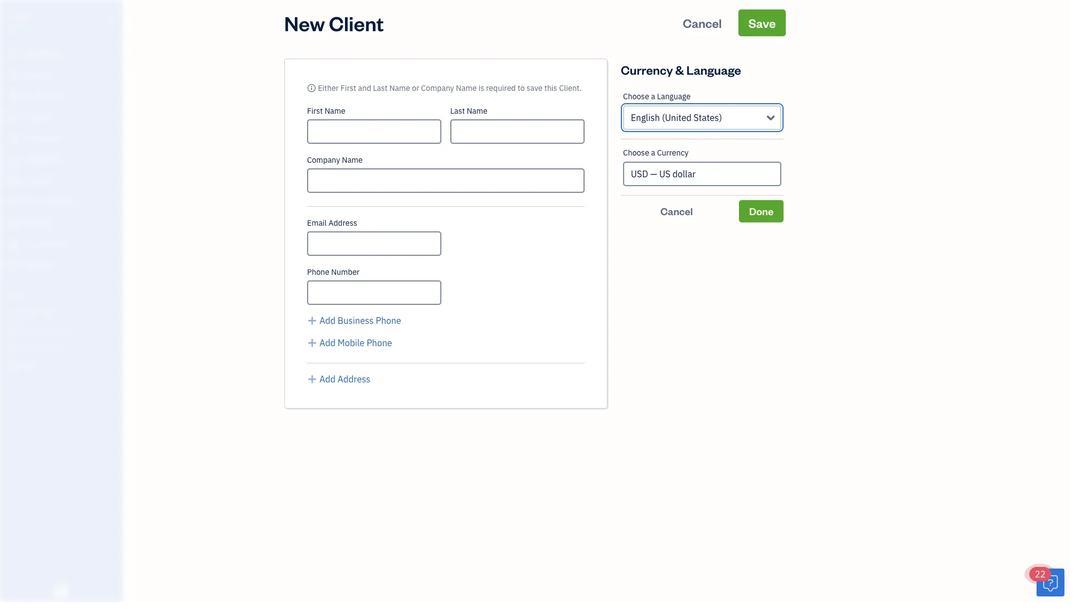 Task type: vqa. For each thing, say whether or not it's contained in the screenshot.
Last
yes



Task type: locate. For each thing, give the bounding box(es) containing it.
add left the business on the left of the page
[[320, 315, 336, 326]]

1 vertical spatial last
[[450, 106, 465, 116]]

1 vertical spatial address
[[338, 373, 371, 385]]

choose a language
[[623, 91, 691, 101]]

0 vertical spatial language
[[687, 62, 741, 77]]

email address
[[307, 218, 357, 228]]

new client
[[284, 9, 384, 36]]

and
[[358, 83, 371, 93]]

first
[[341, 83, 356, 93], [307, 106, 323, 116]]

1 horizontal spatial last
[[450, 106, 465, 116]]

add right plus icon
[[320, 373, 336, 385]]

english
[[631, 112, 660, 123]]

either
[[318, 83, 339, 93]]

project image
[[7, 176, 21, 187]]

address for add address
[[338, 373, 371, 385]]

money image
[[7, 218, 21, 229]]

0 vertical spatial phone
[[307, 267, 329, 277]]

choose a language element
[[621, 83, 784, 139]]

address down add mobile phone
[[338, 373, 371, 385]]

1 a from the top
[[651, 91, 655, 101]]

owner
[[9, 22, 29, 31]]

first down primary image
[[307, 106, 323, 116]]

name down first name text field
[[342, 155, 363, 165]]

22 button
[[1030, 567, 1065, 597]]

1 vertical spatial a
[[651, 147, 655, 158]]

0 vertical spatial choose
[[623, 91, 649, 101]]

estimate image
[[7, 91, 21, 102]]

first left and at the top of page
[[341, 83, 356, 93]]

either first and last name or company name is required to save this client.
[[318, 83, 582, 93]]

2 vertical spatial add
[[320, 373, 336, 385]]

new
[[284, 9, 325, 36]]

1 vertical spatial phone
[[376, 315, 401, 326]]

1 plus image from the top
[[307, 314, 317, 327]]

primary image
[[307, 83, 316, 93]]

plus image for add mobile phone
[[307, 336, 317, 350]]

done button
[[739, 200, 784, 222]]

1 horizontal spatial company
[[421, 83, 454, 93]]

2 add from the top
[[320, 337, 336, 349]]

name
[[390, 83, 410, 93], [456, 83, 477, 93], [325, 106, 345, 116], [467, 106, 488, 116], [342, 155, 363, 165]]

phone for add business phone
[[376, 315, 401, 326]]

mobile
[[338, 337, 365, 349]]

2 plus image from the top
[[307, 336, 317, 350]]

bank connections image
[[8, 342, 119, 351]]

22
[[1035, 568, 1046, 580]]

0 vertical spatial first
[[341, 83, 356, 93]]

2 a from the top
[[651, 147, 655, 158]]

choose
[[623, 91, 649, 101], [623, 147, 649, 158]]

0 vertical spatial address
[[329, 218, 357, 228]]

phone right mobile
[[367, 337, 392, 349]]

a inside the choose a currency element
[[651, 147, 655, 158]]

phone left number
[[307, 267, 329, 277]]

company
[[421, 83, 454, 93], [307, 155, 340, 165]]

expense image
[[7, 154, 21, 166]]

0 horizontal spatial first
[[307, 106, 323, 116]]

Language field
[[623, 105, 782, 130]]

1 choose from the top
[[623, 91, 649, 101]]

add business phone
[[320, 315, 401, 326]]

choose for choose a language
[[623, 91, 649, 101]]

company down first name
[[307, 155, 340, 165]]

1 vertical spatial add
[[320, 337, 336, 349]]

Last Name text field
[[450, 119, 585, 144]]

phone number
[[307, 267, 360, 277]]

currency
[[621, 62, 673, 77], [657, 147, 689, 158]]

0 vertical spatial cancel button
[[673, 9, 732, 36]]

currency up choose a language
[[621, 62, 673, 77]]

cancel up currency & language
[[683, 15, 722, 31]]

currency & language
[[621, 62, 741, 77]]

address inside button
[[338, 373, 371, 385]]

number
[[331, 267, 360, 277]]

0 vertical spatial add
[[320, 315, 336, 326]]

name for first name
[[325, 106, 345, 116]]

choose a currency element
[[621, 139, 784, 196]]

1 vertical spatial cancel
[[661, 205, 693, 218]]

1 vertical spatial currency
[[657, 147, 689, 158]]

company name
[[307, 155, 363, 165]]

choose up english in the top right of the page
[[623, 91, 649, 101]]

plus image
[[307, 314, 317, 327], [307, 336, 317, 350]]

cancel down currency text box
[[661, 205, 693, 218]]

choose down english in the top right of the page
[[623, 147, 649, 158]]

0 vertical spatial plus image
[[307, 314, 317, 327]]

phone for add mobile phone
[[367, 337, 392, 349]]

cancel button
[[673, 9, 732, 36], [621, 200, 733, 222]]

client.
[[559, 83, 582, 93]]

choose for choose a currency
[[623, 147, 649, 158]]

name for company name
[[342, 155, 363, 165]]

cancel
[[683, 15, 722, 31], [661, 205, 693, 218]]

Email Address text field
[[307, 231, 442, 256]]

cancel button up currency & language
[[673, 9, 732, 36]]

0 horizontal spatial company
[[307, 155, 340, 165]]

a
[[651, 91, 655, 101], [651, 147, 655, 158]]

apple owner
[[9, 10, 33, 31]]

done
[[749, 205, 774, 218]]

1 add from the top
[[320, 315, 336, 326]]

add
[[320, 315, 336, 326], [320, 337, 336, 349], [320, 373, 336, 385]]

currency down english (united states) at the right
[[657, 147, 689, 158]]

1 vertical spatial choose
[[623, 147, 649, 158]]

company right or
[[421, 83, 454, 93]]

2 vertical spatial phone
[[367, 337, 392, 349]]

apple
[[9, 10, 33, 21]]

cancel button down currency text box
[[621, 200, 733, 222]]

settings image
[[8, 360, 119, 369]]

name down either
[[325, 106, 345, 116]]

name for last name
[[467, 106, 488, 116]]

add business phone button
[[307, 314, 401, 327]]

2 choose from the top
[[623, 147, 649, 158]]

add address
[[320, 373, 371, 385]]

1 vertical spatial language
[[657, 91, 691, 101]]

last right and at the top of page
[[373, 83, 388, 93]]

a down english in the top right of the page
[[651, 147, 655, 158]]

name down is
[[467, 106, 488, 116]]

address right email
[[329, 218, 357, 228]]

save button
[[739, 9, 786, 36]]

plus image left the business on the left of the page
[[307, 314, 317, 327]]

1 vertical spatial company
[[307, 155, 340, 165]]

add mobile phone button
[[307, 336, 392, 350]]

3 add from the top
[[320, 373, 336, 385]]

language right &
[[687, 62, 741, 77]]

add for add mobile phone
[[320, 337, 336, 349]]

language up english (united states) at the right
[[657, 91, 691, 101]]

add left mobile
[[320, 337, 336, 349]]

phone down phone number text box
[[376, 315, 401, 326]]

address
[[329, 218, 357, 228], [338, 373, 371, 385]]

plus image up plus icon
[[307, 336, 317, 350]]

0 vertical spatial a
[[651, 91, 655, 101]]

language
[[687, 62, 741, 77], [657, 91, 691, 101]]

phone
[[307, 267, 329, 277], [376, 315, 401, 326], [367, 337, 392, 349]]

First Name text field
[[307, 119, 442, 144]]

last down either first and last name or company name is required to save this client.
[[450, 106, 465, 116]]

a inside choose a language element
[[651, 91, 655, 101]]

invoice image
[[7, 112, 21, 123]]

1 vertical spatial plus image
[[307, 336, 317, 350]]

a up english in the top right of the page
[[651, 91, 655, 101]]

english (united states)
[[631, 112, 722, 123]]

last
[[373, 83, 388, 93], [450, 106, 465, 116]]

1 horizontal spatial first
[[341, 83, 356, 93]]

add address button
[[307, 372, 371, 386]]

0 vertical spatial last
[[373, 83, 388, 93]]

freshbooks image
[[52, 584, 70, 598]]

dashboard image
[[7, 49, 21, 60]]

1 vertical spatial cancel button
[[621, 200, 733, 222]]

add mobile phone
[[320, 337, 392, 349]]

plus image for add business phone
[[307, 314, 317, 327]]

team members image
[[8, 307, 119, 316]]

payment image
[[7, 133, 21, 144]]

chart image
[[7, 239, 21, 250]]



Task type: describe. For each thing, give the bounding box(es) containing it.
items and services image
[[8, 324, 119, 333]]

required
[[486, 83, 516, 93]]

client image
[[7, 70, 21, 81]]

address for email address
[[329, 218, 357, 228]]

add for add business phone
[[320, 315, 336, 326]]

plus image
[[307, 372, 317, 386]]

save
[[749, 15, 776, 31]]

0 vertical spatial currency
[[621, 62, 673, 77]]

main element
[[0, 0, 151, 602]]

a for currency
[[651, 147, 655, 158]]

(united
[[662, 112, 692, 123]]

&
[[676, 62, 684, 77]]

last name
[[450, 106, 488, 116]]

is
[[479, 83, 484, 93]]

add for add address
[[320, 373, 336, 385]]

name left or
[[390, 83, 410, 93]]

resource center badge image
[[1037, 569, 1065, 597]]

business
[[338, 315, 374, 326]]

0 vertical spatial cancel
[[683, 15, 722, 31]]

timer image
[[7, 197, 21, 208]]

0 vertical spatial company
[[421, 83, 454, 93]]

or
[[412, 83, 419, 93]]

report image
[[7, 260, 21, 272]]

first name
[[307, 106, 345, 116]]

save
[[527, 83, 543, 93]]

to
[[518, 83, 525, 93]]

1 vertical spatial first
[[307, 106, 323, 116]]

0 horizontal spatial last
[[373, 83, 388, 93]]

apps image
[[8, 289, 119, 298]]

a for language
[[651, 91, 655, 101]]

Company Name text field
[[307, 168, 585, 193]]

Phone Number text field
[[307, 280, 442, 305]]

email
[[307, 218, 327, 228]]

states)
[[694, 112, 722, 123]]

name left is
[[456, 83, 477, 93]]

choose a currency
[[623, 147, 689, 158]]

client
[[329, 9, 384, 36]]

language for choose a language
[[657, 91, 691, 101]]

this
[[545, 83, 557, 93]]

Currency text field
[[624, 163, 781, 185]]

language for currency & language
[[687, 62, 741, 77]]



